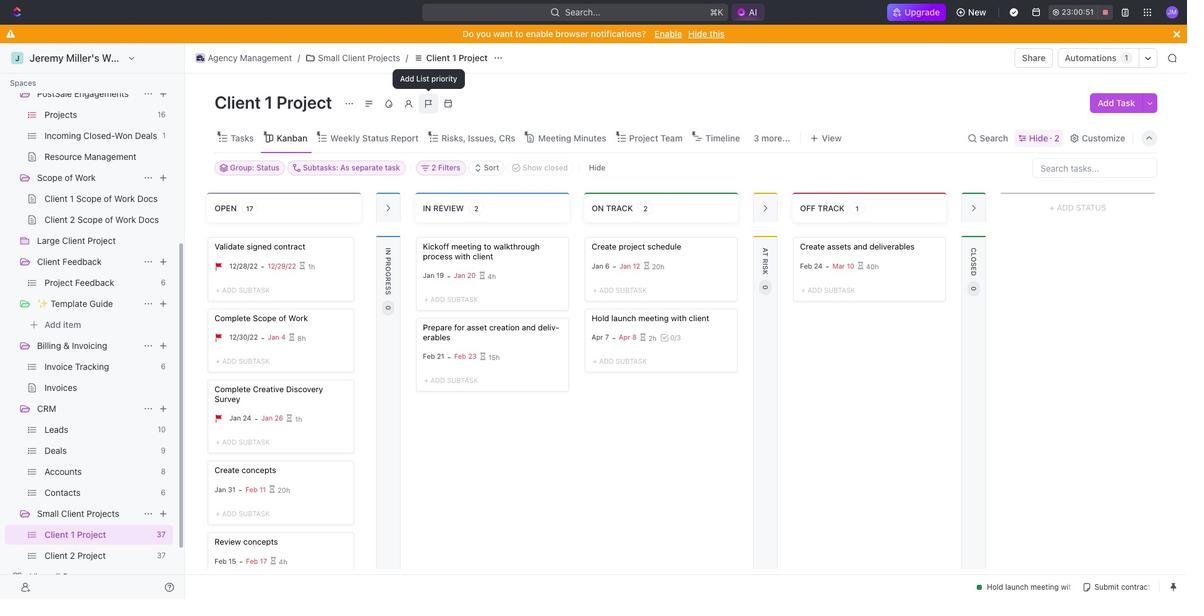 Task type: vqa. For each thing, say whether or not it's contained in the screenshot.
leftmost user group 'image'
no



Task type: locate. For each thing, give the bounding box(es) containing it.
add down feb 21 dropdown button
[[430, 377, 445, 385]]

project
[[459, 53, 488, 63], [277, 92, 332, 113], [629, 133, 658, 143], [88, 236, 116, 246], [45, 278, 73, 288], [77, 530, 106, 540], [77, 551, 106, 561]]

status right group:
[[256, 163, 280, 173]]

0 vertical spatial 24
[[814, 262, 823, 270]]

miller's
[[66, 53, 99, 64]]

0 horizontal spatial 1h
[[295, 415, 302, 423]]

deals
[[135, 130, 157, 141], [45, 446, 67, 456]]

40h button
[[857, 258, 879, 276]]

concepts for create concepts
[[242, 466, 276, 476]]

1h button for contract
[[299, 258, 315, 276]]

add down jan 6 dropdown button
[[599, 286, 614, 294]]

concepts up feb 17 dropdown button
[[243, 537, 278, 547]]

client 1 project
[[426, 53, 488, 63], [215, 92, 336, 113], [45, 530, 106, 540]]

24 inside jan 24 - jan 26
[[243, 414, 251, 423]]

0 horizontal spatial agency
[[30, 67, 60, 78]]

with
[[455, 251, 471, 261], [671, 313, 687, 323]]

1 horizontal spatial 24
[[814, 262, 823, 270]]

to inside kickoff meeting to walkthrough process with client
[[484, 242, 491, 252]]

of down resource
[[65, 173, 73, 183]]

1 vertical spatial client 1 project
[[215, 92, 336, 113]]

feb inside jan 31 - feb 11
[[245, 486, 258, 494]]

feedback down "client feedback" link
[[75, 278, 114, 288]]

1 vertical spatial deliverables
[[423, 323, 559, 342]]

feedback for client feedback
[[63, 257, 102, 267]]

17 right open
[[246, 204, 253, 212]]

+ for complete scope of work
[[216, 357, 220, 366]]

customize
[[1082, 133, 1125, 143]]

0 vertical spatial feedback
[[63, 257, 102, 267]]

- right 21
[[447, 352, 451, 362]]

complete up jan 24 "dropdown button"
[[215, 385, 251, 395]]

enable
[[655, 28, 682, 39]]

meeting
[[451, 242, 482, 252], [638, 313, 669, 323]]

23:00:51
[[1062, 7, 1094, 17]]

view inside button
[[822, 133, 842, 143]]

1 vertical spatial agency management
[[30, 67, 114, 78]]

resource management link
[[45, 147, 171, 167]]

1 horizontal spatial /
[[406, 53, 408, 63]]

20h button
[[643, 258, 665, 276], [269, 482, 290, 500]]

add item button
[[5, 315, 173, 335]]

0 horizontal spatial o
[[385, 267, 393, 272]]

1 horizontal spatial 20h
[[652, 263, 665, 271]]

billing & invoicing
[[37, 341, 107, 351]]

add for prepare for asset creation and deliverables
[[430, 377, 445, 385]]

0 horizontal spatial projects
[[45, 109, 77, 120]]

0 horizontal spatial 4h button
[[270, 553, 287, 572]]

2 / from the left
[[406, 53, 408, 63]]

0 horizontal spatial small client projects
[[37, 509, 119, 519]]

group: status
[[230, 163, 280, 173]]

- for kickoff meeting to walkthrough process with client
[[447, 271, 451, 281]]

billing & invoicing link
[[37, 336, 139, 356]]

projects link
[[45, 105, 153, 125]]

12
[[633, 262, 640, 270]]

2 horizontal spatial status
[[1076, 202, 1106, 212]]

+ down apr 7 dropdown button
[[593, 357, 597, 366]]

+ down the validate
[[216, 286, 220, 294]]

launch
[[611, 313, 636, 323]]

2 vertical spatial status
[[1076, 202, 1106, 212]]

risks, issues, crs
[[441, 133, 515, 143]]

subtask for complete scope of work
[[239, 357, 270, 366]]

16
[[158, 110, 166, 119]]

apr 7 button
[[592, 333, 612, 343]]

client 1 project inside tree
[[45, 530, 106, 540]]

track right on
[[606, 203, 633, 213]]

0 vertical spatial 20h
[[652, 263, 665, 271]]

concepts
[[242, 466, 276, 476], [243, 537, 278, 547]]

complete inside complete creative discovery survey
[[215, 385, 251, 395]]

add for create concepts
[[222, 510, 237, 518]]

2 track from the left
[[818, 203, 845, 213]]

feb right 15
[[246, 557, 258, 565]]

0 horizontal spatial 10
[[158, 425, 166, 435]]

feb left 15
[[215, 557, 227, 565]]

scope of work
[[37, 173, 96, 183]]

1 vertical spatial 17
[[260, 557, 267, 565]]

2 right on track
[[644, 204, 648, 212]]

deliverables
[[870, 242, 915, 252], [423, 323, 559, 342]]

i up k
[[762, 264, 770, 266]]

add task button
[[1090, 93, 1143, 113]]

sort
[[484, 163, 499, 173]]

4h button for concepts
[[270, 553, 287, 572]]

2 right review
[[474, 204, 479, 212]]

1 horizontal spatial 8
[[632, 333, 637, 341]]

4h right 20
[[488, 272, 496, 281]]

jan inside 12/30/22 - jan 4
[[268, 333, 279, 341]]

status left report
[[362, 133, 389, 143]]

subtask for complete creative discovery survey
[[239, 439, 270, 447]]

o down p
[[385, 267, 393, 272]]

jeremy
[[30, 53, 64, 64]]

20h down "schedule" at the right
[[652, 263, 665, 271]]

scope down scope of work link in the left top of the page
[[76, 194, 101, 204]]

hide inside button
[[589, 163, 605, 173]]

1 track from the left
[[606, 203, 633, 213]]

subtask for hold launch meeting with client
[[616, 357, 647, 366]]

1 vertical spatial agency
[[30, 67, 60, 78]]

subtask down the jan 20 dropdown button
[[447, 296, 478, 304]]

0 vertical spatial complete
[[215, 313, 251, 323]]

g
[[385, 272, 393, 277]]

work
[[75, 173, 96, 183], [114, 194, 135, 204], [115, 215, 136, 225], [288, 313, 308, 323]]

1 horizontal spatial 1h
[[308, 263, 315, 271]]

1 horizontal spatial track
[[818, 203, 845, 213]]

0 vertical spatial 1h button
[[299, 258, 315, 276]]

deliverables up 40h in the top right of the page
[[870, 242, 915, 252]]

meeting minutes
[[538, 133, 606, 143]]

e down g
[[385, 282, 393, 286]]

1 vertical spatial projects
[[45, 109, 77, 120]]

create assets and deliverables
[[800, 242, 915, 252]]

invoicing
[[72, 341, 107, 351]]

feb left 11
[[245, 486, 258, 494]]

0 vertical spatial 17
[[246, 204, 253, 212]]

docs down the "client 1 scope of work docs" link
[[138, 215, 159, 225]]

client 1 project down do
[[426, 53, 488, 63]]

- for review concepts
[[239, 557, 243, 567]]

24 for jan 24 - jan 26
[[243, 414, 251, 423]]

feedback for project feedback
[[75, 278, 114, 288]]

add down jan 19 dropdown button
[[430, 296, 445, 304]]

client inside kickoff meeting to walkthrough process with client
[[473, 251, 493, 261]]

with right launch on the right bottom of the page
[[671, 313, 687, 323]]

+ down feb 21 dropdown button
[[424, 377, 428, 385]]

subtask down 12/28/22 dropdown button
[[239, 286, 270, 294]]

+ add subtask down jan 24 "dropdown button"
[[216, 439, 270, 447]]

+ down jan 19 dropdown button
[[424, 296, 428, 304]]

add inside tree
[[45, 320, 61, 330]]

4h for meeting
[[488, 272, 496, 281]]

docs up client 2 scope of work docs link
[[137, 194, 158, 204]]

2 left filters on the top of page
[[432, 163, 436, 173]]

1 vertical spatial 20h button
[[269, 482, 290, 500]]

1 horizontal spatial apr
[[619, 333, 630, 341]]

12/28/22 - 12/29/22
[[229, 262, 296, 271]]

all
[[51, 572, 60, 582]]

e down l
[[970, 267, 978, 271]]

1 vertical spatial feedback
[[75, 278, 114, 288]]

1 horizontal spatial 4h
[[488, 272, 496, 281]]

1h for contract
[[308, 263, 315, 271]]

jan inside jan 31 - feb 11
[[215, 486, 226, 494]]

this
[[710, 28, 725, 39]]

e
[[970, 267, 978, 271], [385, 282, 393, 286]]

1 vertical spatial 37
[[157, 552, 166, 561]]

o down c
[[970, 257, 978, 262]]

0 vertical spatial docs
[[137, 194, 158, 204]]

0 vertical spatial and
[[854, 242, 867, 252]]

1 horizontal spatial deliverables
[[870, 242, 915, 252]]

✨
[[37, 299, 48, 309]]

0 horizontal spatial with
[[455, 251, 471, 261]]

docs for client 1 scope of work docs
[[137, 194, 158, 204]]

0 vertical spatial 10
[[847, 262, 854, 270]]

24 left jan 26 dropdown button
[[243, 414, 251, 423]]

add down 12/30/22
[[222, 357, 237, 366]]

1 horizontal spatial client
[[689, 313, 709, 323]]

crm link
[[37, 399, 139, 419]]

31
[[228, 486, 236, 494]]

1 vertical spatial 4h
[[279, 558, 287, 566]]

1 vertical spatial e
[[385, 282, 393, 286]]

deliverables up 15h dropdown button
[[423, 323, 559, 342]]

track right "off"
[[818, 203, 845, 213]]

create for create assets and deliverables
[[800, 242, 825, 252]]

4h
[[488, 272, 496, 281], [279, 558, 287, 566]]

1 inside the "client 1 scope of work docs" link
[[70, 194, 74, 204]]

6 for invoice tracking
[[161, 362, 166, 372]]

feb 11 button
[[245, 486, 269, 496]]

add for kickoff meeting to walkthrough process with client
[[430, 296, 445, 304]]

jan 19 - jan 20
[[423, 271, 476, 281]]

create for create concepts
[[215, 466, 239, 476]]

jan left 26
[[261, 414, 273, 423]]

scope
[[37, 173, 62, 183], [76, 194, 101, 204], [77, 215, 103, 225], [253, 313, 277, 323]]

1 vertical spatial docs
[[138, 215, 159, 225]]

1 complete from the top
[[215, 313, 251, 323]]

0 horizontal spatial spaces
[[10, 79, 36, 88]]

2 inside dropdown button
[[432, 163, 436, 173]]

in review
[[423, 203, 464, 213]]

- right "19"
[[447, 271, 451, 281]]

0 vertical spatial client 1 project
[[426, 53, 488, 63]]

21
[[437, 353, 444, 361]]

0 horizontal spatial 4h
[[279, 558, 287, 566]]

0 vertical spatial 37
[[157, 531, 166, 540]]

add for hold launch meeting with client
[[599, 357, 614, 366]]

client 1 project link down do
[[411, 51, 491, 66]]

jeremy miller's workspace
[[30, 53, 153, 64]]

20h button right 12
[[643, 258, 665, 276]]

0 vertical spatial e
[[970, 267, 978, 271]]

r
[[762, 259, 770, 264], [385, 262, 393, 267], [385, 277, 393, 282]]

project inside large client project link
[[88, 236, 116, 246]]

sort button
[[469, 161, 505, 176]]

0 horizontal spatial i
[[385, 248, 393, 250]]

- right 15
[[239, 557, 243, 567]]

0 horizontal spatial track
[[606, 203, 633, 213]]

r up g
[[385, 262, 393, 267]]

1 vertical spatial to
[[484, 242, 491, 252]]

2 horizontal spatial hide
[[1029, 133, 1048, 143]]

jan left 4
[[268, 333, 279, 341]]

1 vertical spatial 20h
[[278, 487, 290, 495]]

+ add status
[[1050, 202, 1106, 212]]

0 for s
[[762, 285, 770, 290]]

- right 7 on the bottom
[[612, 333, 616, 343]]

risks,
[[441, 133, 466, 143]]

1 horizontal spatial 10
[[847, 262, 854, 270]]

deals right won
[[135, 130, 157, 141]]

subtasks:
[[303, 163, 338, 173]]

survey
[[215, 394, 240, 404]]

+ add subtask for create assets and deliverables
[[801, 286, 855, 294]]

subtask for create assets and deliverables
[[824, 286, 855, 294]]

view right the more...
[[822, 133, 842, 143]]

2 filters
[[432, 163, 460, 173]]

0 vertical spatial client
[[473, 251, 493, 261]]

kanban
[[277, 133, 307, 143]]

6 for project feedback
[[161, 278, 166, 288]]

more...
[[761, 133, 790, 143]]

group:
[[230, 163, 254, 173]]

with inside kickoff meeting to walkthrough process with client
[[455, 251, 471, 261]]

weekly status report
[[330, 133, 419, 143]]

0 vertical spatial deals
[[135, 130, 157, 141]]

subtask down 12/30/22 - jan 4
[[239, 357, 270, 366]]

subtask for validate signed contract
[[239, 286, 270, 294]]

1h right 26
[[295, 415, 302, 423]]

20h button for concepts
[[269, 482, 290, 500]]

meeting up 20
[[451, 242, 482, 252]]

tree
[[5, 0, 173, 600]]

+ add subtask down 12/28/22 dropdown button
[[216, 286, 270, 294]]

add for complete scope of work
[[222, 357, 237, 366]]

0 vertical spatial with
[[455, 251, 471, 261]]

1 vertical spatial concepts
[[243, 537, 278, 547]]

of inside scope of work link
[[65, 173, 73, 183]]

1 vertical spatial 4h button
[[270, 553, 287, 572]]

2 vertical spatial hide
[[589, 163, 605, 173]]

1 horizontal spatial small
[[318, 53, 340, 63]]

weekly
[[330, 133, 360, 143]]

closed
[[544, 163, 568, 173]]

0 horizontal spatial create
[[215, 466, 239, 476]]

complete
[[215, 313, 251, 323], [215, 385, 251, 395]]

for
[[454, 323, 465, 333]]

4h button for meeting
[[479, 267, 496, 286]]

+ down jan 31 dropdown button
[[216, 510, 220, 518]]

1 inside incoming closed-won deals 1
[[162, 131, 166, 140]]

complete for complete creative discovery survey
[[215, 385, 251, 395]]

20h button right 11
[[269, 482, 290, 500]]

24 inside feb 24 - mar 10
[[814, 262, 823, 270]]

8 down the 9
[[161, 467, 166, 477]]

of up 4
[[279, 313, 286, 323]]

1 vertical spatial client 1 project link
[[45, 526, 152, 545]]

jan 31 button
[[215, 486, 239, 496]]

✨ template guide link
[[37, 294, 139, 314]]

view
[[822, 133, 842, 143], [30, 572, 49, 582]]

+ for kickoff meeting to walkthrough process with client
[[424, 296, 428, 304]]

feb left 23
[[454, 353, 466, 361]]

kickoff meeting to walkthrough process with client
[[423, 242, 540, 261]]

subtask down jan 12 dropdown button
[[616, 286, 647, 294]]

+ up survey
[[216, 357, 220, 366]]

status down the search tasks... text field
[[1076, 202, 1106, 212]]

invoices
[[45, 383, 77, 393]]

subtask down the feb 11 dropdown button
[[239, 510, 270, 518]]

to
[[515, 28, 524, 39], [484, 242, 491, 252]]

2 vertical spatial projects
[[87, 509, 119, 519]]

10 up the 9
[[158, 425, 166, 435]]

+ add subtask for hold launch meeting with client
[[593, 357, 647, 366]]

+ add subtask for complete creative discovery survey
[[216, 439, 270, 447]]

automations
[[1065, 53, 1117, 63]]

1 vertical spatial 10
[[158, 425, 166, 435]]

status inside weekly status report "link"
[[362, 133, 389, 143]]

1 vertical spatial business time image
[[13, 69, 22, 77]]

add down apr 7 dropdown button
[[599, 357, 614, 366]]

1 horizontal spatial i
[[762, 264, 770, 266]]

+ up create concepts
[[216, 439, 220, 447]]

0 vertical spatial concepts
[[242, 466, 276, 476]]

0 vertical spatial to
[[515, 28, 524, 39]]

concepts up 11
[[242, 466, 276, 476]]

37 for client 1 project
[[157, 531, 166, 540]]

agency management inside sidebar navigation
[[30, 67, 114, 78]]

2 vertical spatial client 1 project
[[45, 530, 106, 540]]

2 complete from the top
[[215, 385, 251, 395]]

8 left 2h dropdown button
[[632, 333, 637, 341]]

0 horizontal spatial to
[[484, 242, 491, 252]]

task
[[385, 163, 400, 173]]

1 horizontal spatial 0
[[762, 285, 770, 290]]

8 inside apr 7 - apr 8
[[632, 333, 637, 341]]

2 apr from the left
[[619, 333, 630, 341]]

1 horizontal spatial and
[[854, 242, 867, 252]]

view all spaces link
[[5, 568, 171, 587]]

0 vertical spatial 20h button
[[643, 258, 665, 276]]

add for create assets and deliverables
[[808, 286, 822, 294]]

create up 31 in the left bottom of the page
[[215, 466, 239, 476]]

2 horizontal spatial client 1 project
[[426, 53, 488, 63]]

1 horizontal spatial small client projects link
[[303, 51, 403, 66]]

0 horizontal spatial agency management link
[[30, 63, 171, 83]]

1 horizontal spatial view
[[822, 133, 842, 143]]

8h
[[297, 334, 306, 342]]

1 vertical spatial small
[[37, 509, 59, 519]]

- left jan 12 dropdown button
[[613, 262, 616, 271]]

contacts link
[[45, 484, 156, 503]]

hide
[[688, 28, 707, 39], [1029, 133, 1048, 143], [589, 163, 605, 173]]

subtasks: as         separate task
[[303, 163, 400, 173]]

timeline
[[706, 133, 740, 143]]

add left item
[[45, 320, 61, 330]]

business time image
[[196, 55, 204, 61], [13, 69, 22, 77]]

0 vertical spatial agency
[[208, 53, 238, 63]]

jan left 12
[[619, 262, 631, 270]]

1 vertical spatial status
[[256, 163, 280, 173]]

1 horizontal spatial projects
[[87, 509, 119, 519]]

0 horizontal spatial apr
[[592, 333, 603, 341]]

+ for prepare for asset creation and deliverables
[[424, 377, 428, 385]]

jan
[[592, 262, 603, 270], [619, 262, 631, 270], [423, 272, 434, 280], [454, 272, 465, 280], [268, 333, 279, 341], [229, 414, 241, 423], [261, 414, 273, 423], [215, 486, 226, 494]]

37
[[157, 531, 166, 540], [157, 552, 166, 561]]

0 down k
[[762, 285, 770, 290]]

jeremy miller's workspace, , element
[[11, 52, 23, 64]]

business time image inside tree
[[13, 69, 22, 77]]

meeting inside kickoff meeting to walkthrough process with client
[[451, 242, 482, 252]]

agency management link
[[192, 51, 295, 66], [30, 63, 171, 83]]

0 horizontal spatial client
[[473, 251, 493, 261]]

17
[[246, 204, 253, 212], [260, 557, 267, 565]]

2 horizontal spatial 0
[[970, 287, 978, 291]]

+ add subtask down feb 21 - feb 23
[[424, 377, 478, 385]]

project down client 2 scope of work docs
[[88, 236, 116, 246]]

creative
[[253, 385, 284, 395]]

0 horizontal spatial small
[[37, 509, 59, 519]]

view inside sidebar navigation
[[30, 572, 49, 582]]

contacts
[[45, 488, 81, 498]]

and right assets
[[854, 242, 867, 252]]

0 horizontal spatial deals
[[45, 446, 67, 456]]

project up template
[[45, 278, 73, 288]]

jan left 31 in the left bottom of the page
[[215, 486, 226, 494]]

create concepts
[[215, 466, 276, 476]]

1 vertical spatial 1h
[[295, 415, 302, 423]]

0 vertical spatial o
[[970, 257, 978, 262]]

+ add subtask for complete scope of work
[[216, 357, 270, 366]]

2 horizontal spatial create
[[800, 242, 825, 252]]

1 37 from the top
[[157, 531, 166, 540]]

+ add subtask down jan 31 - feb 11 on the bottom left of the page
[[216, 510, 270, 518]]

to right want
[[515, 28, 524, 39]]

meeting up 2h
[[638, 313, 669, 323]]

small client projects inside sidebar navigation
[[37, 509, 119, 519]]

work up 8h "dropdown button" at the left bottom
[[288, 313, 308, 323]]

status for group:
[[256, 163, 280, 173]]

spaces down client 2 project at the bottom left
[[62, 572, 92, 582]]

subtask for create project schedule
[[616, 286, 647, 294]]

2 37 from the top
[[157, 552, 166, 561]]

12/30/22 button
[[229, 333, 261, 343]]

2 left "customize" button in the right of the page
[[1054, 133, 1060, 143]]

10 right mar
[[847, 262, 854, 270]]

+ add subtask down feb 24 - mar 10 in the top of the page
[[801, 286, 855, 294]]

+ add subtask down apr 7 - apr 8
[[593, 357, 647, 366]]

add for complete creative discovery survey
[[222, 439, 237, 447]]

create for create project schedule
[[592, 242, 617, 252]]

0 horizontal spatial meeting
[[451, 242, 482, 252]]

agency
[[208, 53, 238, 63], [30, 67, 60, 78]]

project
[[619, 242, 645, 252]]

i up p
[[385, 248, 393, 250]]

20h for project
[[652, 263, 665, 271]]

add for validate signed contract
[[222, 286, 237, 294]]



Task type: describe. For each thing, give the bounding box(es) containing it.
incoming closed-won deals link
[[45, 126, 157, 146]]

apr 7 - apr 8
[[592, 333, 637, 343]]

0 vertical spatial small
[[318, 53, 340, 63]]

add left task
[[1098, 98, 1114, 108]]

n
[[385, 250, 393, 255]]

jan 24 button
[[229, 414, 254, 424]]

1 horizontal spatial agency management link
[[192, 51, 295, 66]]

work down the "client 1 scope of work docs" link
[[115, 215, 136, 225]]

item
[[63, 320, 81, 330]]

Search tasks... text field
[[1033, 159, 1157, 177]]

40h
[[866, 263, 879, 271]]

&
[[63, 341, 70, 351]]

- for prepare for asset creation and deliverables
[[447, 352, 451, 362]]

add down the search tasks... text field
[[1057, 202, 1074, 212]]

+ add subtask for create project schedule
[[593, 286, 647, 294]]

1 horizontal spatial e
[[970, 267, 978, 271]]

- for hold launch meeting with client
[[612, 333, 616, 343]]

invoices link
[[45, 378, 171, 398]]

scope up 12/30/22 - jan 4
[[253, 313, 277, 323]]

add for create project schedule
[[599, 286, 614, 294]]

of inside client 2 scope of work docs link
[[105, 215, 113, 225]]

+ for hold launch meeting with client
[[593, 357, 597, 366]]

- left jan 26 dropdown button
[[254, 414, 258, 424]]

1 vertical spatial o
[[385, 267, 393, 272]]

19
[[436, 272, 444, 280]]

- for create project schedule
[[613, 262, 616, 271]]

you
[[476, 28, 491, 39]]

upgrade link
[[887, 4, 946, 21]]

work up client 2 scope of work docs link
[[114, 194, 135, 204]]

issues,
[[468, 133, 497, 143]]

track for off track
[[818, 203, 845, 213]]

c l o s e d
[[970, 248, 978, 276]]

client 1 scope of work docs
[[45, 194, 158, 204]]

view button
[[806, 130, 846, 147]]

6 inside jan 6 - jan 12
[[605, 262, 610, 270]]

scope down resource
[[37, 173, 62, 183]]

minutes
[[574, 133, 606, 143]]

+ for validate signed contract
[[216, 286, 220, 294]]

mar 10 button
[[833, 262, 857, 272]]

1 / from the left
[[298, 53, 300, 63]]

0 vertical spatial management
[[240, 53, 292, 63]]

meeting
[[538, 133, 571, 143]]

26
[[275, 414, 283, 423]]

on
[[592, 203, 604, 213]]

10 inside sidebar navigation
[[158, 425, 166, 435]]

assets
[[827, 242, 851, 252]]

new button
[[951, 2, 994, 22]]

1 horizontal spatial business time image
[[196, 55, 204, 61]]

postsale engagements
[[37, 88, 129, 99]]

0 vertical spatial i
[[385, 248, 393, 250]]

concepts for review concepts
[[243, 537, 278, 547]]

project inside client 2 project link
[[77, 551, 106, 561]]

jan 6 button
[[592, 262, 613, 272]]

1h for discovery
[[295, 415, 302, 423]]

+ add subtask for create concepts
[[216, 510, 270, 518]]

1 horizontal spatial deals
[[135, 130, 157, 141]]

hide for hide
[[589, 163, 605, 173]]

template
[[51, 299, 87, 309]]

jm
[[1168, 8, 1177, 16]]

feb 17 button
[[246, 557, 270, 567]]

37 for client 2 project
[[157, 552, 166, 561]]

2 up large client project
[[70, 215, 75, 225]]

crs
[[499, 133, 515, 143]]

- for create concepts
[[239, 486, 242, 496]]

jan left "19"
[[423, 272, 434, 280]]

4h for concepts
[[279, 558, 287, 566]]

schedule
[[647, 242, 681, 252]]

12/28/22 button
[[229, 262, 261, 272]]

1 horizontal spatial agency
[[208, 53, 238, 63]]

1 horizontal spatial spaces
[[62, 572, 92, 582]]

r down the t
[[762, 259, 770, 264]]

1 horizontal spatial meeting
[[638, 313, 669, 323]]

9
[[161, 446, 166, 456]]

tree containing agency management
[[5, 0, 173, 600]]

team
[[661, 133, 683, 143]]

0 vertical spatial spaces
[[10, 79, 36, 88]]

hide 2
[[1029, 133, 1060, 143]]

review
[[215, 537, 241, 547]]

show closed button
[[507, 161, 573, 176]]

jan 6 - jan 12
[[592, 262, 640, 271]]

hold
[[592, 313, 609, 323]]

add item
[[45, 320, 81, 330]]

postsale
[[37, 88, 72, 99]]

share
[[1022, 53, 1046, 63]]

project down do
[[459, 53, 488, 63]]

postsale engagements link
[[37, 84, 139, 104]]

jan 24 - jan 26
[[229, 414, 283, 424]]

large
[[37, 236, 60, 246]]

20h for concepts
[[278, 487, 290, 495]]

1 vertical spatial management
[[62, 67, 114, 78]]

1 horizontal spatial o
[[970, 257, 978, 262]]

invoice tracking link
[[45, 357, 156, 377]]

status for weekly
[[362, 133, 389, 143]]

large client project
[[37, 236, 116, 246]]

2 up view all spaces on the bottom left of the page
[[70, 551, 75, 561]]

small inside sidebar navigation
[[37, 509, 59, 519]]

client feedback
[[37, 257, 102, 267]]

client 2 scope of work docs
[[45, 215, 159, 225]]

l
[[970, 253, 978, 257]]

subtask for kickoff meeting to walkthrough process with client
[[447, 296, 478, 304]]

show
[[523, 163, 542, 173]]

project up kanban
[[277, 92, 332, 113]]

- left jan 4 dropdown button
[[261, 333, 265, 343]]

invoice tracking
[[45, 362, 109, 372]]

p
[[385, 257, 393, 262]]

tasks
[[231, 133, 254, 143]]

complete scope of work
[[215, 313, 308, 323]]

project team link
[[627, 130, 683, 147]]

+ for create project schedule
[[593, 286, 597, 294]]

project feedback
[[45, 278, 114, 288]]

track for on track
[[606, 203, 633, 213]]

view for view
[[822, 133, 842, 143]]

feb 24 button
[[800, 262, 826, 272]]

+ add subtask for prepare for asset creation and deliverables
[[424, 377, 478, 385]]

prepare
[[423, 323, 452, 333]]

project inside project team link
[[629, 133, 658, 143]]

docs for client 2 scope of work docs
[[138, 215, 159, 225]]

feb left 21
[[423, 353, 435, 361]]

apr 8 button
[[619, 333, 640, 343]]

0 for o
[[385, 306, 393, 311]]

agency inside tree
[[30, 67, 60, 78]]

0 vertical spatial hide
[[688, 28, 707, 39]]

1 horizontal spatial small client projects
[[318, 53, 400, 63]]

+ for complete creative discovery survey
[[216, 439, 220, 447]]

2h
[[648, 334, 657, 342]]

feb 21 - feb 23
[[423, 352, 477, 362]]

17 inside feb 15 - feb 17
[[260, 557, 267, 565]]

- left 12/29/22
[[261, 262, 265, 271]]

task
[[1116, 98, 1135, 108]]

1h button for discovery
[[286, 410, 302, 429]]

open
[[215, 203, 237, 213]]

+ add subtask for kickoff meeting to walkthrough process with client
[[424, 296, 478, 304]]

12/29/22
[[268, 262, 296, 270]]

incoming closed-won deals 1
[[45, 130, 166, 141]]

review
[[433, 203, 464, 213]]

sidebar navigation
[[0, 0, 187, 600]]

incoming
[[45, 130, 81, 141]]

want
[[493, 28, 513, 39]]

1 horizontal spatial client 1 project link
[[411, 51, 491, 66]]

search button
[[964, 130, 1012, 147]]

0 horizontal spatial small client projects link
[[37, 505, 139, 524]]

hide for hide 2
[[1029, 133, 1048, 143]]

tasks link
[[228, 130, 254, 147]]

accounts link
[[45, 462, 156, 482]]

+ for create assets and deliverables
[[801, 286, 806, 294]]

tracking
[[75, 362, 109, 372]]

+ down the search tasks... text field
[[1050, 202, 1055, 212]]

and inside "prepare for asset creation and deliverables"
[[522, 323, 536, 333]]

- for create assets and deliverables
[[826, 262, 829, 271]]

filters
[[438, 163, 460, 173]]

jan left jan 12 dropdown button
[[592, 262, 603, 270]]

complete creative discovery survey
[[215, 385, 323, 404]]

0 vertical spatial small client projects link
[[303, 51, 403, 66]]

+ add subtask for validate signed contract
[[216, 286, 270, 294]]

✨ template guide
[[37, 299, 113, 309]]

complete for complete scope of work
[[215, 313, 251, 323]]

10 inside feb 24 - mar 10
[[847, 262, 854, 270]]

project up client 2 project link
[[77, 530, 106, 540]]

ai
[[749, 7, 757, 17]]

0 vertical spatial projects
[[368, 53, 400, 63]]

feb 21 button
[[423, 353, 447, 363]]

6 for contacts
[[161, 488, 166, 498]]

jan left 20
[[454, 272, 465, 280]]

risks, issues, crs link
[[439, 130, 515, 147]]

jan 26 button
[[261, 414, 286, 424]]

23
[[468, 353, 477, 361]]

2 vertical spatial management
[[84, 151, 136, 162]]

20h button for project
[[643, 258, 665, 276]]

view for view all spaces
[[30, 572, 49, 582]]

jan down survey
[[229, 414, 241, 423]]

0 horizontal spatial 17
[[246, 204, 253, 212]]

review concepts
[[215, 537, 278, 547]]

jan 20 button
[[454, 272, 479, 281]]

1 horizontal spatial client 1 project
[[215, 92, 336, 113]]

work down resource management
[[75, 173, 96, 183]]

24 for feb 24 - mar 10
[[814, 262, 823, 270]]

large client project link
[[37, 231, 171, 251]]

subtask for create concepts
[[239, 510, 270, 518]]

1 vertical spatial client
[[689, 313, 709, 323]]

scope down client 1 scope of work docs
[[77, 215, 103, 225]]

1 apr from the left
[[592, 333, 603, 341]]

project inside project feedback link
[[45, 278, 73, 288]]

workspace
[[102, 53, 153, 64]]

0 for e
[[970, 287, 978, 291]]

feb inside feb 24 - mar 10
[[800, 262, 812, 270]]

of inside the "client 1 scope of work docs" link
[[104, 194, 112, 204]]

0 vertical spatial agency management
[[208, 53, 292, 63]]

8 inside sidebar navigation
[[161, 467, 166, 477]]

+ for create concepts
[[216, 510, 220, 518]]

c
[[970, 248, 978, 253]]

1 vertical spatial with
[[671, 313, 687, 323]]

timeline link
[[703, 130, 740, 147]]

subtask for prepare for asset creation and deliverables
[[447, 377, 478, 385]]

r down p
[[385, 277, 393, 282]]



